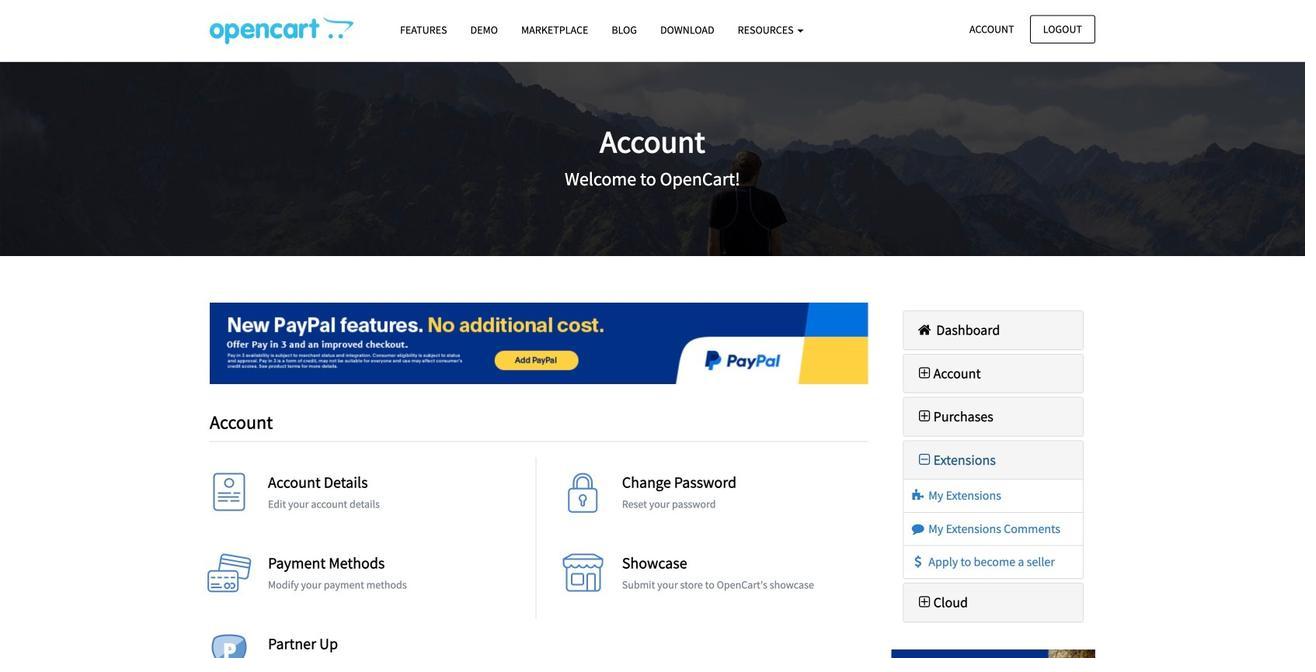 Task type: describe. For each thing, give the bounding box(es) containing it.
fw image
[[916, 453, 934, 467]]

usd image
[[910, 556, 926, 569]]

apply to become a partner image
[[206, 635, 253, 659]]

home image
[[916, 323, 934, 337]]

opencart - your account image
[[210, 16, 354, 44]]



Task type: locate. For each thing, give the bounding box(es) containing it.
plus square o image
[[916, 410, 934, 424]]

paypal image
[[210, 303, 868, 385], [892, 650, 1096, 659]]

change password image
[[560, 474, 607, 520]]

payment methods image
[[206, 555, 253, 601]]

1 plus square o image from the top
[[916, 367, 934, 381]]

1 vertical spatial paypal image
[[892, 650, 1096, 659]]

2 plus square o image from the top
[[916, 596, 934, 610]]

plus square o image down usd image
[[916, 596, 934, 610]]

account image
[[206, 474, 253, 520]]

plus square o image
[[916, 367, 934, 381], [916, 596, 934, 610]]

showcase image
[[560, 555, 607, 601]]

0 horizontal spatial paypal image
[[210, 303, 868, 385]]

comment image
[[910, 523, 926, 536]]

puzzle piece image
[[910, 490, 926, 503]]

1 vertical spatial plus square o image
[[916, 596, 934, 610]]

1 horizontal spatial paypal image
[[892, 650, 1096, 659]]

0 vertical spatial plus square o image
[[916, 367, 934, 381]]

0 vertical spatial paypal image
[[210, 303, 868, 385]]

plus square o image up plus square o image
[[916, 367, 934, 381]]



Task type: vqa. For each thing, say whether or not it's contained in the screenshot.
Change password image
yes



